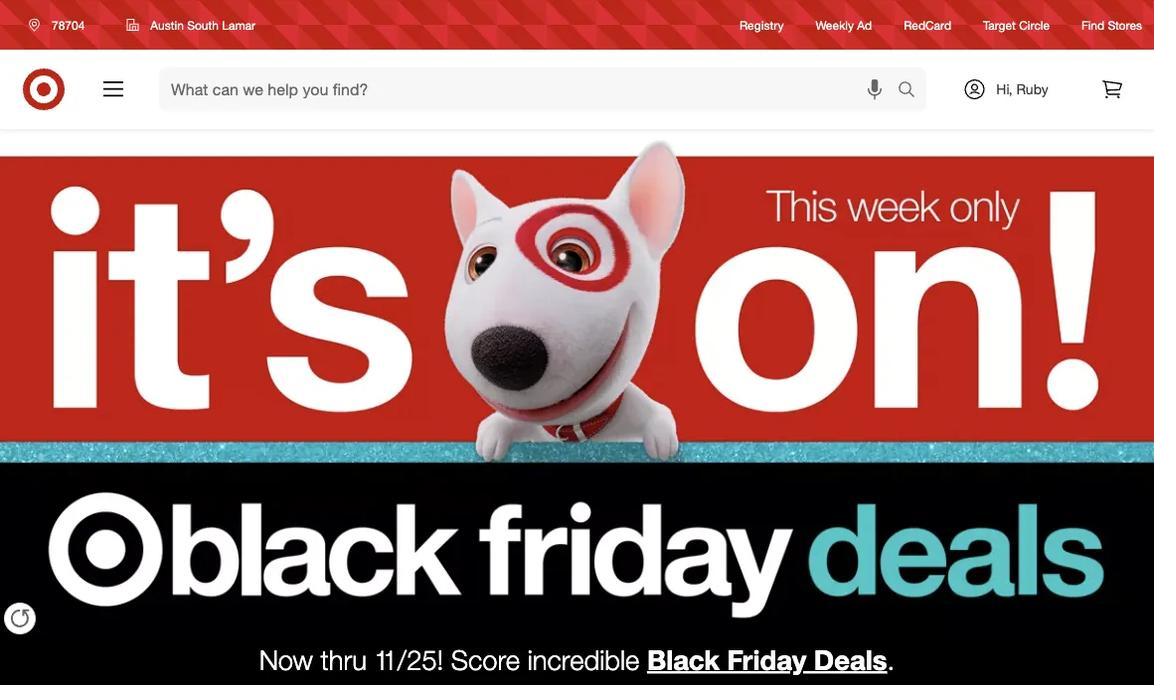 Task type: vqa. For each thing, say whether or not it's contained in the screenshot.
$2.69
no



Task type: describe. For each thing, give the bounding box(es) containing it.
find stores
[[1082, 17, 1142, 32]]

south
[[187, 17, 219, 32]]

hi,
[[996, 81, 1012, 98]]

redcard
[[904, 17, 951, 32]]

registry link
[[740, 16, 784, 33]]

circle
[[1019, 17, 1050, 32]]

lamar
[[222, 17, 256, 32]]

weekly ad
[[816, 17, 872, 32]]

friday
[[727, 644, 806, 677]]

redcard link
[[904, 16, 951, 33]]

score
[[451, 644, 520, 677]]

78704
[[52, 17, 85, 32]]

search
[[889, 82, 936, 101]]

incredible
[[528, 644, 639, 677]]

austin south lamar
[[150, 17, 256, 32]]

target circle
[[983, 17, 1050, 32]]

austin
[[150, 17, 184, 32]]

78704 button
[[16, 7, 106, 43]]

.
[[887, 644, 895, 677]]

thru
[[321, 644, 367, 677]]

target circle link
[[983, 16, 1050, 33]]



Task type: locate. For each thing, give the bounding box(es) containing it.
austin south lamar button
[[114, 7, 268, 43]]

stores
[[1108, 17, 1142, 32]]

find stores link
[[1082, 16, 1142, 33]]

ruby
[[1016, 81, 1048, 98]]

registry
[[740, 17, 784, 32]]

this week only it's on! target black friday deals image
[[0, 129, 1154, 639]]

What can we help you find? suggestions appear below search field
[[159, 68, 903, 111]]

weekly ad link
[[816, 16, 872, 33]]

find
[[1082, 17, 1104, 32]]

black
[[647, 644, 719, 677]]

target
[[983, 17, 1016, 32]]

deals
[[814, 644, 887, 677]]

search button
[[889, 68, 936, 115]]

11
[[374, 644, 397, 677]]

now
[[259, 644, 313, 677]]

/25!
[[397, 644, 443, 677]]

now thru 11 /25! score incredible black friday deals .
[[259, 644, 895, 677]]

weekly
[[816, 17, 854, 32]]

hi, ruby
[[996, 81, 1048, 98]]

ad
[[857, 17, 872, 32]]



